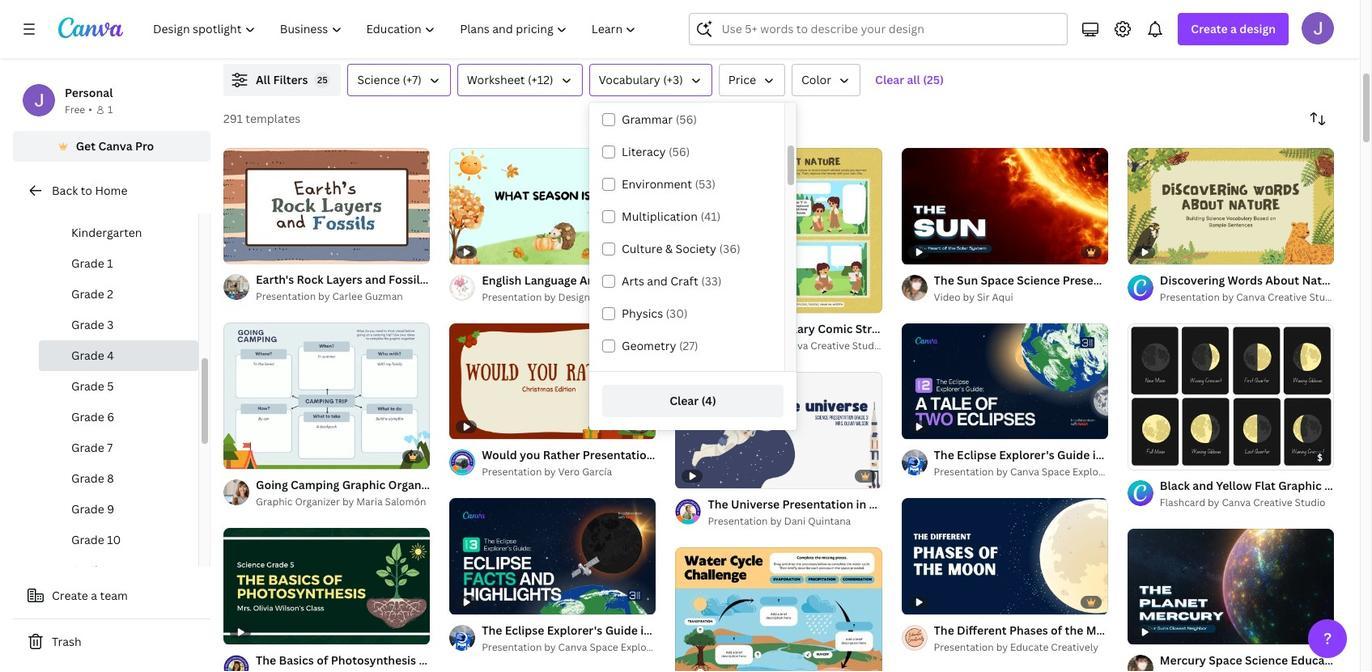 Task type: vqa. For each thing, say whether or not it's contained in the screenshot.
the when
no



Task type: describe. For each thing, give the bounding box(es) containing it.
flat
[[1255, 478, 1276, 494]]

lesson by canva creative studio link for the water cycle
[[847, 28, 1091, 45]]

(36)
[[719, 241, 740, 257]]

lesson by canva creative studio link for energy transformation
[[1143, 28, 1372, 45]]

presentation by carlee guzman link
[[256, 289, 430, 305]]

studio inside energy transformation lesson by canva creative studio
[[1265, 29, 1296, 43]]

studio inside the water cycle lesson by canva creative studio
[[969, 29, 1000, 43]]

get canva pro button
[[13, 131, 210, 162]]

space for right presentation by canva space explorers link
[[1042, 466, 1070, 479]]

lesson for the water cycle
[[847, 29, 880, 43]]

by inside presentation by educate creatively 'link'
[[996, 641, 1008, 655]]

dani
[[784, 515, 806, 528]]

educate
[[1010, 641, 1049, 655]]

1 for 1 of 2
[[1139, 451, 1143, 463]]

(+3)
[[663, 72, 683, 87]]

studio inside comic strip by canva creative studio link
[[852, 339, 883, 353]]

grade 1 link
[[39, 249, 198, 279]]

3
[[107, 317, 114, 333]]

0 vertical spatial 10
[[253, 244, 263, 257]]

lesson for introduction to electricity
[[552, 29, 584, 43]]

a for team
[[91, 588, 97, 604]]

(4)
[[701, 393, 716, 409]]

speaking
[[622, 371, 671, 386]]

by inside introduction to waves lesson by canva creative studio
[[291, 29, 303, 43]]

presentation by canva creative studio link
[[1160, 289, 1340, 306]]

(25)
[[923, 72, 944, 87]]

quintana
[[808, 515, 851, 528]]

2 inside grade 2 link
[[107, 287, 113, 302]]

creative inside introduction to waves lesson by canva creative studio
[[336, 29, 376, 43]]

style inside the universe presentation in blue and white illustrative style presentation by dani quintana
[[1018, 497, 1046, 512]]

pre-school
[[71, 194, 130, 210]]

creative inside energy transformation lesson by canva creative studio
[[1224, 29, 1263, 43]]

grammar (56)
[[622, 112, 697, 127]]

0 vertical spatial organizer
[[388, 478, 441, 493]]

back
[[52, 183, 78, 198]]

introduction to electricity lesson by canva creative studio
[[552, 11, 704, 43]]

universe
[[731, 497, 780, 512]]

presentation by canva space explorers for left presentation by canva space explorers link
[[482, 641, 665, 655]]

garcía
[[582, 466, 612, 479]]

by inside video by sir aqui link
[[963, 290, 975, 304]]

291 templates
[[223, 111, 301, 126]]

presentation by canva creative studio
[[1160, 290, 1340, 304]]

creative inside black and yellow flat graphic science f flashcard by canva creative studio
[[1253, 496, 1292, 510]]

a for design
[[1230, 21, 1237, 36]]

jacob simon image
[[1302, 12, 1334, 45]]

presentation by vero garcía
[[482, 466, 612, 479]]

by inside presentation by designed2bless link
[[544, 290, 556, 304]]

comic strip by canva creative studio link
[[708, 338, 883, 355]]

wildlife vocabulary comic strip in yellow green brown friendly hand drawn style image
[[675, 148, 882, 313]]

lesson inside energy transformation lesson by canva creative studio
[[1143, 29, 1176, 43]]

all filters
[[256, 72, 308, 87]]

transformation
[[1184, 11, 1269, 27]]

speaking and listening (21)
[[622, 371, 769, 386]]

grade for grade 6
[[71, 410, 104, 425]]

canva inside introduction to waves lesson by canva creative studio
[[305, 29, 334, 43]]

0 horizontal spatial graphic
[[256, 495, 293, 509]]

introduction to waves lesson by canva creative studio
[[256, 11, 409, 43]]

clear for clear (4)
[[670, 393, 699, 409]]

grade 1
[[71, 256, 113, 271]]

and inside the universe presentation in blue and white illustrative style presentation by dani quintana
[[897, 497, 918, 512]]

energy
[[1143, 11, 1181, 27]]

price button
[[719, 64, 785, 96]]

7
[[107, 440, 113, 456]]

pre-
[[71, 194, 94, 210]]

introduction to waves link
[[256, 11, 500, 28]]

kindergarten link
[[39, 218, 198, 249]]

water
[[870, 11, 903, 27]]

back to home link
[[13, 175, 210, 207]]

by inside the 'presentation by carlee guzman' link
[[318, 290, 330, 303]]

in
[[856, 497, 866, 512]]

creative inside introduction to electricity lesson by canva creative studio
[[632, 29, 671, 43]]

templates
[[246, 111, 301, 126]]

introduction to electricity link
[[552, 11, 795, 28]]

by inside the water cycle lesson by canva creative studio
[[882, 29, 894, 43]]

presentation by carlee guzman
[[256, 290, 403, 303]]

maria
[[356, 495, 383, 509]]

create a design button
[[1178, 13, 1289, 45]]

earth's rock layers and fossils science presentation muted colors organic image
[[223, 148, 430, 264]]

grade for grade 8
[[71, 471, 104, 486]]

in
[[444, 478, 455, 493]]

canva inside comic strip by canva creative studio link
[[779, 339, 808, 353]]

create for create a team
[[52, 588, 88, 604]]

grade 9 link
[[39, 495, 198, 525]]

9
[[107, 502, 114, 517]]

grade 2 link
[[39, 279, 198, 310]]

canva inside black and yellow flat graphic science f flashcard by canva creative studio
[[1222, 496, 1251, 510]]

canva inside get canva pro button
[[98, 138, 132, 154]]

science inside button
[[357, 72, 400, 87]]

1 horizontal spatial presentation by canva space explorers link
[[934, 465, 1117, 481]]

color
[[801, 72, 831, 87]]

create a team button
[[13, 580, 210, 613]]

grade 10 link
[[39, 525, 198, 556]]

video by sir aqui link
[[934, 289, 1108, 306]]

vocabulary (+3) button
[[589, 64, 712, 96]]

salomón
[[385, 495, 426, 509]]

grade 7
[[71, 440, 113, 456]]

lesson for introduction to waves
[[256, 29, 289, 43]]

culture
[[622, 241, 663, 257]]

by inside presentation by vero garcía link
[[544, 466, 556, 479]]

trash link
[[13, 627, 210, 659]]

to for home
[[81, 183, 92, 198]]

grade for grade 7
[[71, 440, 104, 456]]

get
[[76, 138, 96, 154]]

geometry (27)
[[622, 338, 698, 354]]

grade for grade 5
[[71, 379, 104, 394]]

grade 3
[[71, 317, 114, 333]]

culture & society (36)
[[622, 241, 740, 257]]

studio inside presentation by canva creative studio link
[[1309, 290, 1340, 304]]

get canva pro
[[76, 138, 154, 154]]

black and yellow flat graphic science flashcard image
[[1127, 324, 1334, 470]]

grade 11
[[71, 563, 119, 579]]

(21)
[[749, 371, 769, 386]]

1 horizontal spatial explorers
[[1073, 466, 1117, 479]]

introduction for introduction to waves
[[256, 11, 326, 27]]

grammar
[[622, 112, 673, 127]]

grade 8
[[71, 471, 114, 486]]

8
[[107, 471, 114, 486]]

physics (30)
[[622, 306, 688, 321]]

Sort by button
[[1302, 103, 1334, 135]]

clear for clear all (25)
[[875, 72, 904, 87]]

creatively
[[1051, 641, 1098, 655]]

2 inside 1 of 2 link
[[1157, 451, 1162, 463]]

vero
[[558, 466, 580, 479]]

canva inside the water cycle lesson by canva creative studio
[[896, 29, 925, 43]]

1 vertical spatial organizer
[[295, 495, 340, 509]]

personal
[[65, 85, 113, 100]]

going camping graphic organizer in colorful simple style graphic organizer by maria salomón
[[256, 478, 574, 509]]

presentation by educate creatively
[[934, 641, 1098, 655]]

arts
[[622, 274, 644, 289]]

to for electricity
[[624, 11, 636, 27]]

video
[[934, 290, 961, 304]]

grade for grade 9
[[71, 502, 104, 517]]

presentation by vero garcía link
[[482, 465, 656, 481]]

all
[[907, 72, 920, 87]]



Task type: locate. For each thing, give the bounding box(es) containing it.
0 vertical spatial of
[[242, 244, 251, 257]]

space
[[1042, 466, 1070, 479], [590, 641, 618, 655]]

a left design
[[1230, 21, 1237, 36]]

create inside dropdown button
[[1191, 21, 1228, 36]]

and for craft
[[647, 274, 668, 289]]

0 horizontal spatial space
[[590, 641, 618, 655]]

style right illustrative
[[1018, 497, 1046, 512]]

0 vertical spatial clear
[[875, 72, 904, 87]]

0 horizontal spatial presentation by canva space explorers link
[[482, 640, 665, 656]]

7 grade from the top
[[71, 440, 104, 456]]

a inside button
[[91, 588, 97, 604]]

and for listening
[[673, 371, 694, 386]]

energy transformation lesson by canva creative studio
[[1143, 11, 1296, 43]]

0 horizontal spatial a
[[91, 588, 97, 604]]

the universe presentation in blue and white illustrative style presentation by dani quintana
[[708, 497, 1046, 528]]

1 horizontal spatial clear
[[875, 72, 904, 87]]

by inside going camping graphic organizer in colorful simple style graphic organizer by maria salomón
[[342, 495, 354, 509]]

environment
[[622, 176, 692, 192]]

lesson down energy
[[1143, 29, 1176, 43]]

science inside black and yellow flat graphic science f flashcard by canva creative studio
[[1324, 478, 1367, 494]]

create down grade 11
[[52, 588, 88, 604]]

0 horizontal spatial 2
[[107, 287, 113, 302]]

canva inside presentation by canva creative studio link
[[1236, 290, 1265, 304]]

grade left 8
[[71, 471, 104, 486]]

lesson by canva creative studio link down electricity
[[552, 28, 795, 45]]

energy transformation link
[[1143, 11, 1372, 28]]

grade 2
[[71, 287, 113, 302]]

1 horizontal spatial style
[[1018, 497, 1046, 512]]

and right blue
[[897, 497, 918, 512]]

grade left the 9
[[71, 502, 104, 517]]

comic
[[708, 339, 737, 353]]

4 lesson from the left
[[1143, 29, 1176, 43]]

grade left 7
[[71, 440, 104, 456]]

0 vertical spatial presentation by canva space explorers link
[[934, 465, 1117, 481]]

processes in the water cycle science graphic organizer in blue yellow flat cartoon style image
[[675, 548, 882, 672]]

1 vertical spatial 2
[[1157, 451, 1162, 463]]

8 grade from the top
[[71, 471, 104, 486]]

studio inside introduction to electricity lesson by canva creative studio
[[674, 29, 704, 43]]

0 horizontal spatial science
[[357, 72, 400, 87]]

literacy (56)
[[622, 144, 690, 159]]

4 lesson by canva creative studio link from the left
[[1143, 28, 1372, 45]]

the inside the universe presentation in blue and white illustrative style presentation by dani quintana
[[708, 497, 728, 512]]

multiplication
[[622, 209, 698, 224]]

organizer down camping
[[295, 495, 340, 509]]

1 horizontal spatial organizer
[[388, 478, 441, 493]]

style inside going camping graphic organizer in colorful simple style graphic organizer by maria salomón
[[546, 478, 574, 493]]

presentation
[[256, 290, 316, 303], [482, 290, 542, 304], [1160, 290, 1220, 304], [482, 466, 542, 479], [934, 466, 994, 479], [782, 497, 853, 512], [708, 515, 768, 528], [482, 641, 542, 655], [934, 641, 994, 655]]

(41)
[[700, 209, 721, 224]]

lesson up all
[[256, 29, 289, 43]]

to left waves on the top left
[[328, 11, 340, 27]]

presentation by canva space explorers
[[934, 466, 1117, 479], [482, 641, 665, 655]]

multiplication (41)
[[622, 209, 721, 224]]

1 for 1 of 10
[[235, 244, 239, 257]]

(27)
[[679, 338, 698, 354]]

&
[[665, 241, 673, 257]]

9 grade from the top
[[71, 502, 104, 517]]

and right arts
[[647, 274, 668, 289]]

grade left 3
[[71, 317, 104, 333]]

to
[[328, 11, 340, 27], [624, 11, 636, 27], [81, 183, 92, 198]]

0 horizontal spatial 10
[[107, 533, 121, 548]]

canva inside energy transformation lesson by canva creative studio
[[1192, 29, 1221, 43]]

3 lesson from the left
[[847, 29, 880, 43]]

1 horizontal spatial graphic
[[342, 478, 386, 493]]

filters
[[273, 72, 308, 87]]

design
[[1240, 21, 1276, 36]]

energy transformation image
[[1111, 0, 1372, 4]]

clear inside button
[[875, 72, 904, 87]]

and up flashcard
[[1192, 478, 1213, 494]]

0 vertical spatial (56)
[[676, 112, 697, 127]]

2 horizontal spatial graphic
[[1278, 478, 1322, 494]]

1 vertical spatial explorers
[[621, 641, 665, 655]]

of for presentation by carlee guzman
[[242, 244, 251, 257]]

3 grade from the top
[[71, 317, 104, 333]]

(+12)
[[528, 72, 553, 87]]

(56) for grammar (56)
[[676, 112, 697, 127]]

by inside energy transformation lesson by canva creative studio
[[1178, 29, 1190, 43]]

1 lesson by canva creative studio link from the left
[[256, 28, 500, 45]]

1 horizontal spatial of
[[1146, 451, 1155, 463]]

0 vertical spatial science
[[357, 72, 400, 87]]

grade 5
[[71, 379, 114, 394]]

lesson down water
[[847, 29, 880, 43]]

presentation by canva space explorers link
[[934, 465, 1117, 481], [482, 640, 665, 656]]

0 vertical spatial a
[[1230, 21, 1237, 36]]

1 horizontal spatial space
[[1042, 466, 1070, 479]]

guzman
[[365, 290, 403, 303]]

2 grade from the top
[[71, 287, 104, 302]]

the left water
[[847, 11, 868, 27]]

1 grade from the top
[[71, 256, 104, 271]]

1 horizontal spatial 10
[[253, 244, 263, 257]]

grade for grade 10
[[71, 533, 104, 548]]

introduction inside introduction to waves lesson by canva creative studio
[[256, 11, 326, 27]]

of for flashcard by canva creative studio
[[1146, 451, 1155, 463]]

the water cycle lesson by canva creative studio
[[847, 11, 1000, 43]]

going
[[256, 478, 288, 493]]

to right back
[[81, 183, 92, 198]]

1 of 2
[[1139, 451, 1162, 463]]

graphic down $
[[1278, 478, 1322, 494]]

clear all (25) button
[[867, 64, 952, 96]]

0 horizontal spatial clear
[[670, 393, 699, 409]]

the left universe
[[708, 497, 728, 512]]

1 vertical spatial science
[[1324, 478, 1367, 494]]

craft
[[670, 274, 698, 289]]

2 up black
[[1157, 451, 1162, 463]]

clear inside button
[[670, 393, 699, 409]]

6 grade from the top
[[71, 410, 104, 425]]

1 vertical spatial a
[[91, 588, 97, 604]]

kindergarten
[[71, 225, 142, 240]]

graphic up the maria
[[342, 478, 386, 493]]

by
[[291, 29, 303, 43], [587, 29, 598, 43], [882, 29, 894, 43], [1178, 29, 1190, 43], [318, 290, 330, 303], [544, 290, 556, 304], [963, 290, 975, 304], [1222, 290, 1234, 304], [765, 339, 777, 353], [544, 466, 556, 479], [996, 466, 1008, 479], [342, 495, 354, 509], [1208, 496, 1219, 510], [770, 515, 782, 528], [544, 641, 556, 655], [996, 641, 1008, 655]]

10 grade from the top
[[71, 533, 104, 548]]

by inside black and yellow flat graphic science f flashcard by canva creative studio
[[1208, 496, 1219, 510]]

grade for grade 1
[[71, 256, 104, 271]]

0 horizontal spatial to
[[81, 183, 92, 198]]

grade left 4
[[71, 348, 104, 363]]

grade left '6'
[[71, 410, 104, 425]]

1 horizontal spatial a
[[1230, 21, 1237, 36]]

2 lesson from the left
[[552, 29, 584, 43]]

0 horizontal spatial style
[[546, 478, 574, 493]]

1 horizontal spatial science
[[1324, 478, 1367, 494]]

creative
[[336, 29, 376, 43], [632, 29, 671, 43], [928, 29, 967, 43], [1224, 29, 1263, 43], [1268, 290, 1307, 304], [811, 339, 850, 353], [1253, 496, 1292, 510]]

0 vertical spatial create
[[1191, 21, 1228, 36]]

1 vertical spatial of
[[1146, 451, 1155, 463]]

grade 3 link
[[39, 310, 198, 341]]

illustrative
[[955, 497, 1015, 512]]

science left (+7)
[[357, 72, 400, 87]]

0 horizontal spatial organizer
[[295, 495, 340, 509]]

0 horizontal spatial create
[[52, 588, 88, 604]]

pre-school link
[[39, 187, 198, 218]]

science (+7) button
[[348, 64, 451, 96]]

presentation by designed2bless
[[482, 290, 632, 304]]

2 lesson by canva creative studio link from the left
[[552, 28, 795, 45]]

1
[[108, 103, 113, 117], [235, 244, 239, 257], [107, 256, 113, 271], [1139, 451, 1143, 463]]

studio inside introduction to waves lesson by canva creative studio
[[378, 29, 409, 43]]

grade up create a team
[[71, 563, 104, 579]]

1 for 1
[[108, 103, 113, 117]]

free •
[[65, 103, 92, 117]]

to left electricity
[[624, 11, 636, 27]]

5 grade from the top
[[71, 379, 104, 394]]

introduction for introduction to electricity
[[552, 11, 621, 27]]

1 horizontal spatial introduction
[[552, 11, 621, 27]]

clear (4)
[[670, 393, 716, 409]]

1 vertical spatial create
[[52, 588, 88, 604]]

the inside the water cycle lesson by canva creative studio
[[847, 11, 868, 27]]

0 vertical spatial presentation by canva space explorers
[[934, 466, 1117, 479]]

0 horizontal spatial of
[[242, 244, 251, 257]]

science (+7)
[[357, 72, 422, 87]]

1 horizontal spatial presentation by canva space explorers
[[934, 466, 1117, 479]]

None search field
[[689, 13, 1068, 45]]

0 vertical spatial space
[[1042, 466, 1070, 479]]

a left team
[[91, 588, 97, 604]]

grade down grade 9
[[71, 533, 104, 548]]

1 lesson from the left
[[256, 29, 289, 43]]

by inside comic strip by canva creative studio link
[[765, 339, 777, 353]]

canva inside introduction to electricity lesson by canva creative studio
[[601, 29, 630, 43]]

create down energy transformation image
[[1191, 21, 1228, 36]]

the for the universe presentation in blue and white illustrative style
[[708, 497, 728, 512]]

4 grade from the top
[[71, 348, 104, 363]]

and inside black and yellow flat graphic science f flashcard by canva creative studio
[[1192, 478, 1213, 494]]

graphic down the 'going'
[[256, 495, 293, 509]]

25 filter options selected element
[[314, 72, 331, 88]]

1 vertical spatial clear
[[670, 393, 699, 409]]

introduction up filters
[[256, 11, 326, 27]]

electricity
[[638, 11, 695, 27]]

and for yellow
[[1192, 478, 1213, 494]]

lesson inside introduction to electricity lesson by canva creative studio
[[552, 29, 584, 43]]

introduction inside introduction to electricity lesson by canva creative studio
[[552, 11, 621, 27]]

vocabulary
[[599, 72, 660, 87]]

clear (4) button
[[602, 385, 784, 418]]

1 vertical spatial presentation by canva space explorers link
[[482, 640, 665, 656]]

lesson by canva creative studio link down transformation
[[1143, 28, 1372, 45]]

Search search field
[[722, 14, 1057, 45]]

1 vertical spatial (56)
[[669, 144, 690, 159]]

strip
[[740, 339, 763, 353]]

1 vertical spatial 10
[[107, 533, 121, 548]]

grade 6 link
[[39, 402, 198, 433]]

grade 4
[[71, 348, 114, 363]]

grade down grade 1
[[71, 287, 104, 302]]

4
[[107, 348, 114, 363]]

grade left 5
[[71, 379, 104, 394]]

and up clear (4)
[[673, 371, 694, 386]]

top level navigation element
[[142, 13, 650, 45]]

create a team
[[52, 588, 128, 604]]

0 vertical spatial the
[[847, 11, 868, 27]]

lesson inside introduction to waves lesson by canva creative studio
[[256, 29, 289, 43]]

going camping graphic organizer in colorful simple style image
[[223, 323, 430, 469]]

style right simple
[[546, 478, 574, 493]]

1 introduction from the left
[[256, 11, 326, 27]]

creative inside the water cycle lesson by canva creative studio
[[928, 29, 967, 43]]

create inside button
[[52, 588, 88, 604]]

designed2bless
[[558, 290, 632, 304]]

grade for grade 11
[[71, 563, 104, 579]]

2 up 3
[[107, 287, 113, 302]]

geometry
[[622, 338, 676, 354]]

(56) right grammar
[[676, 112, 697, 127]]

0 horizontal spatial explorers
[[621, 641, 665, 655]]

1 vertical spatial style
[[1018, 497, 1046, 512]]

1 of 2 link
[[1127, 323, 1334, 470]]

by inside introduction to electricity lesson by canva creative studio
[[587, 29, 598, 43]]

by inside the universe presentation in blue and white illustrative style presentation by dani quintana
[[770, 515, 782, 528]]

lesson by canva creative studio link for introduction to electricity
[[552, 28, 795, 45]]

presentation by canva space explorers for right presentation by canva space explorers link
[[934, 466, 1117, 479]]

1 horizontal spatial to
[[328, 11, 340, 27]]

(53)
[[695, 176, 716, 192]]

to inside introduction to waves lesson by canva creative studio
[[328, 11, 340, 27]]

grade for grade 3
[[71, 317, 104, 333]]

space for left presentation by canva space explorers link
[[590, 641, 618, 655]]

black and yellow flat graphic science f flashcard by canva creative studio
[[1160, 478, 1372, 510]]

0 horizontal spatial the
[[708, 497, 728, 512]]

(30)
[[666, 306, 688, 321]]

team
[[100, 588, 128, 604]]

waves
[[343, 11, 378, 27]]

0 vertical spatial style
[[546, 478, 574, 493]]

lesson inside the water cycle lesson by canva creative studio
[[847, 29, 880, 43]]

listening
[[697, 371, 746, 386]]

lesson by canva creative studio link down cycle
[[847, 28, 1091, 45]]

$
[[1317, 451, 1323, 464]]

3 lesson by canva creative studio link from the left
[[847, 28, 1091, 45]]

introduction up vocabulary
[[552, 11, 621, 27]]

291
[[223, 111, 243, 126]]

1 horizontal spatial create
[[1191, 21, 1228, 36]]

the for the water cycle
[[847, 11, 868, 27]]

0 horizontal spatial presentation by canva space explorers
[[482, 641, 665, 655]]

grade up grade 2
[[71, 256, 104, 271]]

1 horizontal spatial 2
[[1157, 451, 1162, 463]]

environment (53)
[[622, 176, 716, 192]]

organizer up salomón
[[388, 478, 441, 493]]

color button
[[792, 64, 861, 96]]

the
[[847, 11, 868, 27], [708, 497, 728, 512]]

of
[[242, 244, 251, 257], [1146, 451, 1155, 463]]

studio inside black and yellow flat graphic science f flashcard by canva creative studio
[[1295, 496, 1326, 510]]

worksheet
[[467, 72, 525, 87]]

11 grade from the top
[[71, 563, 104, 579]]

2 introduction from the left
[[552, 11, 621, 27]]

school
[[94, 194, 130, 210]]

lesson up (+12)
[[552, 29, 584, 43]]

0 horizontal spatial introduction
[[256, 11, 326, 27]]

lesson by canva creative studio link for introduction to waves
[[256, 28, 500, 45]]

2 horizontal spatial to
[[624, 11, 636, 27]]

(56) for literacy (56)
[[669, 144, 690, 159]]

5
[[107, 379, 114, 394]]

flashcard by canva creative studio link
[[1160, 495, 1334, 511]]

lesson by canva creative studio link down waves on the top left
[[256, 28, 500, 45]]

0 vertical spatial explorers
[[1073, 466, 1117, 479]]

1 of 10 link
[[223, 148, 430, 264]]

worksheet (+12)
[[467, 72, 553, 87]]

science left f
[[1324, 478, 1367, 494]]

a inside dropdown button
[[1230, 21, 1237, 36]]

black and yellow flat graphic science f link
[[1160, 477, 1372, 495]]

1 horizontal spatial the
[[847, 11, 868, 27]]

style
[[546, 478, 574, 493], [1018, 497, 1046, 512]]

(56) up environment (53)
[[669, 144, 690, 159]]

clear left all
[[875, 72, 904, 87]]

simple
[[505, 478, 543, 493]]

clear left the (4) on the bottom of the page
[[670, 393, 699, 409]]

grade 8 link
[[39, 464, 198, 495]]

0 vertical spatial 2
[[107, 287, 113, 302]]

f
[[1370, 478, 1372, 494]]

presentation inside 'link'
[[934, 641, 994, 655]]

the water cycle link
[[847, 11, 1091, 28]]

yellow
[[1216, 478, 1252, 494]]

•
[[88, 103, 92, 117]]

(33)
[[701, 274, 722, 289]]

grade for grade 4
[[71, 348, 104, 363]]

create for create a design
[[1191, 21, 1228, 36]]

1 vertical spatial space
[[590, 641, 618, 655]]

to for waves
[[328, 11, 340, 27]]

1 vertical spatial presentation by canva space explorers
[[482, 641, 665, 655]]

to inside introduction to electricity lesson by canva creative studio
[[624, 11, 636, 27]]

graphic organizer by maria salomón link
[[256, 495, 430, 511]]

by inside presentation by canva creative studio link
[[1222, 290, 1234, 304]]

grade for grade 2
[[71, 287, 104, 302]]

carlee
[[332, 290, 362, 303]]

1 vertical spatial the
[[708, 497, 728, 512]]

graphic inside black and yellow flat graphic science f flashcard by canva creative studio
[[1278, 478, 1322, 494]]



